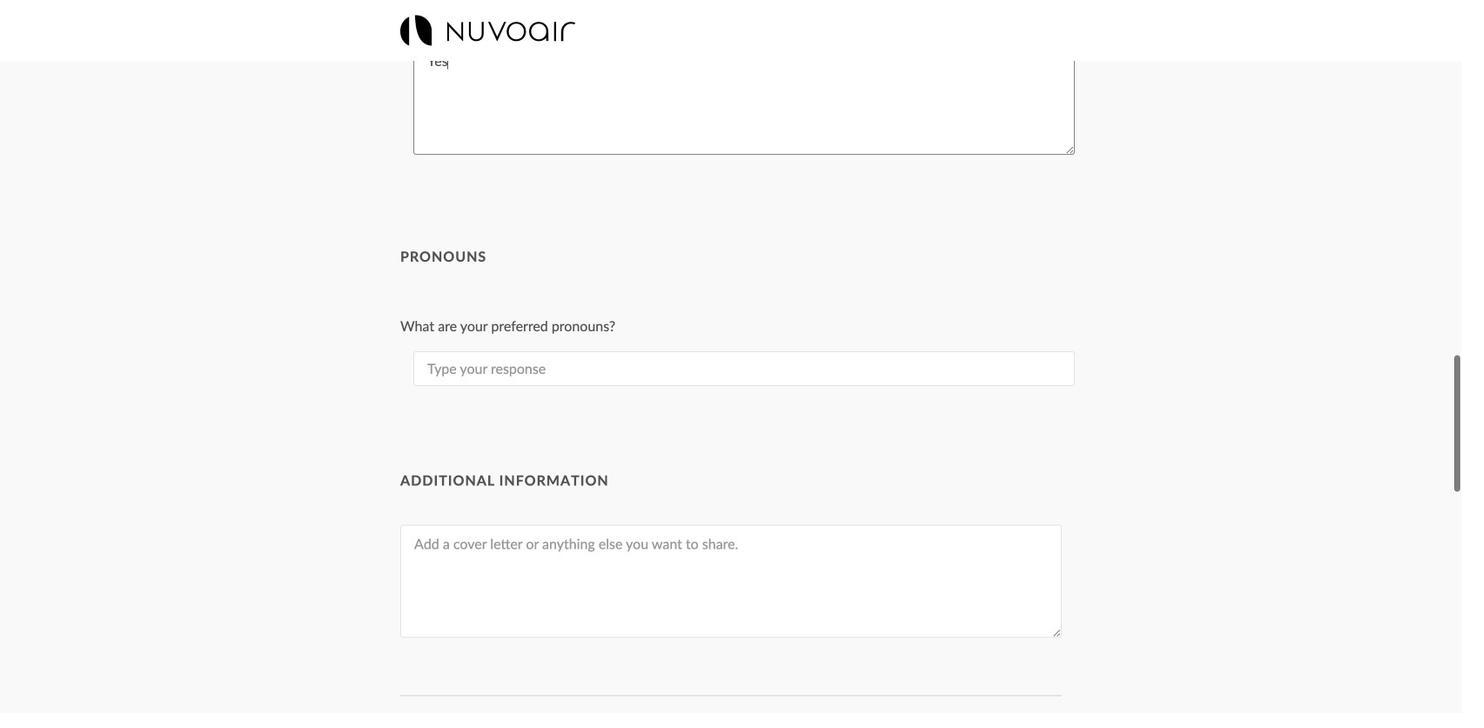 Task type: vqa. For each thing, say whether or not it's contained in the screenshot.
"Type your response" text field
yes



Task type: locate. For each thing, give the bounding box(es) containing it.
None text field
[[413, 42, 1075, 155]]



Task type: describe. For each thing, give the bounding box(es) containing it.
Add a cover letter or anything else you want to share. text field
[[400, 525, 1062, 639]]

Type your response text field
[[413, 351, 1075, 386]]

nuvoair logo image
[[400, 15, 575, 46]]



